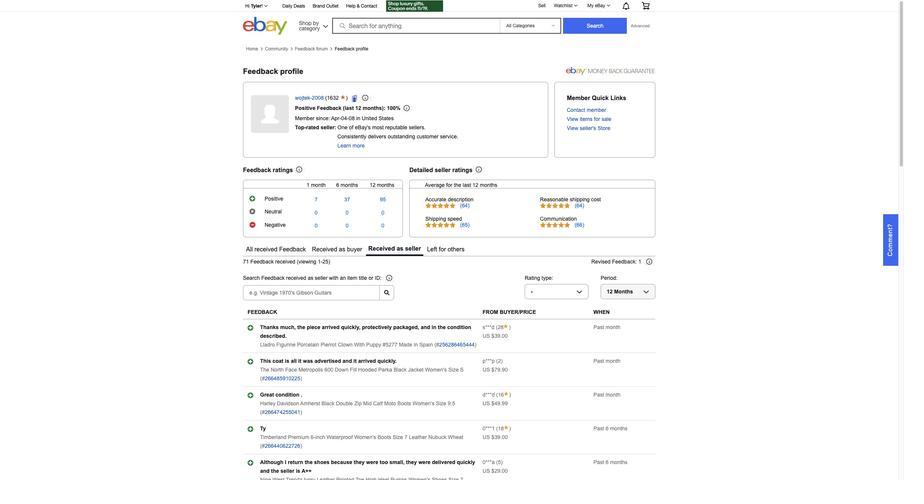 Task type: locate. For each thing, give the bounding box(es) containing it.
feedback profile down the community
[[243, 67, 304, 76]]

member for member since: apr-04-08 in united states top-rated seller: one of ebay's most reputable sellers. consistently delivers outstanding customer service. learn more
[[295, 115, 315, 121]]

2 past from the top
[[594, 359, 604, 365]]

0 horizontal spatial it
[[298, 359, 302, 365]]

) inside p***p ( 2 ) us $79.90
[[501, 359, 503, 365]]

1 vertical spatial past month
[[594, 359, 621, 365]]

for
[[594, 116, 601, 122], [446, 182, 453, 188], [439, 246, 446, 253]]

( right the p***p
[[496, 359, 498, 365]]

thanks much, the piece arrived quickly, protectively packaged,  and in the condition described. lladro figurine porcelain pierrot clown with puppy  #5277 made in spain (# 256286465444 )
[[260, 325, 477, 348]]

5
[[498, 460, 501, 466]]

received inside button
[[312, 246, 337, 253]]

received right "buyer"
[[368, 246, 395, 252]]

2 past month element from the top
[[594, 359, 621, 365]]

7 down 1 month
[[315, 197, 318, 203]]

(64) button for description
[[459, 203, 471, 209]]

(64) button up speed
[[459, 203, 471, 209]]

1 horizontal spatial in
[[414, 342, 418, 348]]

0 horizontal spatial 7
[[315, 197, 318, 203]]

received as seller
[[368, 246, 421, 252]]

1 us $39.00 from the top
[[483, 334, 508, 340]]

0 horizontal spatial profile
[[280, 67, 304, 76]]

2 vertical spatial past month element
[[594, 393, 621, 399]]

1 vertical spatial positive
[[265, 196, 283, 202]]

pierrot
[[321, 342, 337, 348]]

boots right moto
[[398, 401, 411, 407]]

1-
[[318, 259, 323, 265]]

0 vertical spatial contact
[[361, 3, 377, 9]]

1 us from the top
[[483, 334, 490, 340]]

one
[[338, 124, 348, 131]]

when element
[[594, 310, 610, 316]]

1 horizontal spatial it
[[354, 359, 357, 365]]

feedback left by buyer. element
[[483, 325, 495, 331], [483, 359, 495, 365], [483, 393, 495, 399], [483, 426, 495, 432], [483, 460, 495, 466]]

past 6 months
[[594, 426, 628, 432], [594, 460, 628, 466]]

0 vertical spatial past 6 months element
[[594, 426, 628, 432]]

0 vertical spatial arrived
[[322, 325, 340, 331]]

2 vertical spatial women's
[[354, 435, 376, 441]]

is left a++
[[296, 469, 300, 475]]

0 horizontal spatial feedback profile
[[243, 67, 304, 76]]

black left double
[[322, 401, 335, 407]]

0 horizontal spatial were
[[366, 460, 378, 466]]

1 vertical spatial contact
[[567, 107, 586, 113]]

member up top-
[[295, 115, 315, 121]]

outlet
[[326, 3, 339, 9]]

reasonable
[[540, 197, 569, 203]]

12 down the period:
[[607, 289, 613, 295]]

puppy
[[366, 342, 381, 348]]

view left seller's
[[567, 125, 579, 131]]

0 horizontal spatial (64) button
[[459, 203, 471, 209]]

1 past month element from the top
[[594, 325, 621, 331]]

2 past 6 months element from the top
[[594, 460, 628, 466]]

metropolis
[[299, 367, 323, 374]]

feedback left by buyer. element for 5
[[483, 460, 495, 466]]

08
[[349, 115, 355, 121]]

0 horizontal spatial 1
[[307, 182, 310, 188]]

(# down timberland
[[260, 444, 265, 450]]

( right s***d
[[496, 325, 498, 331]]

boots up too
[[378, 435, 391, 441]]

1 horizontal spatial black
[[394, 367, 407, 374]]

0 vertical spatial boots
[[398, 401, 411, 407]]

feedback profile for the feedback profile page for wojtek-2008 element
[[243, 67, 304, 76]]

1 (64) button from the left
[[459, 203, 471, 209]]

contact inside contact member view items for sale view seller's store
[[567, 107, 586, 113]]

None submit
[[564, 18, 627, 34]]

profile
[[356, 46, 369, 52], [280, 67, 304, 76]]

for inside contact member view items for sale view seller's store
[[594, 116, 601, 122]]

0 vertical spatial past 6 months
[[594, 426, 628, 432]]

received for 71
[[275, 259, 295, 265]]

feedback profile
[[335, 46, 369, 52], [243, 67, 304, 76]]

0 horizontal spatial member
[[295, 115, 315, 121]]

0 vertical spatial 6
[[336, 182, 339, 188]]

ebay money back guarantee policy image
[[566, 66, 656, 75]]

( right 0***a
[[496, 460, 498, 466]]

1 horizontal spatial positive
[[295, 105, 316, 111]]

us $39.00 for s***d
[[483, 334, 508, 340]]

your shopping cart image
[[642, 2, 650, 9]]

1 vertical spatial received
[[275, 259, 295, 265]]

feedback left by buyer. element containing 0***a
[[483, 460, 495, 466]]

0 vertical spatial 1
[[307, 182, 310, 188]]

positive for positive feedback (last 12 months): 100%
[[295, 105, 316, 111]]

past for 16
[[594, 393, 604, 399]]

reputable
[[385, 124, 408, 131]]

0***1
[[483, 426, 495, 432]]

condition up the 256286465444 at the bottom
[[448, 325, 471, 331]]

0 horizontal spatial size
[[393, 435, 403, 441]]

0 vertical spatial for
[[594, 116, 601, 122]]

37 button
[[344, 197, 350, 203]]

great condition .
[[260, 393, 302, 399]]

size left 9.5
[[436, 401, 446, 407]]

0 horizontal spatial in
[[356, 115, 361, 121]]

is inside although i return the shoes because they were too small, they were delivered quickly and the seller is a++
[[296, 469, 300, 475]]

us down s***d
[[483, 334, 490, 340]]

feedback profile right forum
[[335, 46, 369, 52]]

(64) button for shipping
[[574, 203, 586, 209]]

0 vertical spatial 7
[[315, 197, 318, 203]]

feedback left by buyer. element up us $49.99
[[483, 393, 495, 399]]

1 vertical spatial profile
[[280, 67, 304, 76]]

(64) button
[[459, 203, 471, 209], [574, 203, 586, 209]]

1 vertical spatial condition
[[276, 393, 300, 399]]

p***p ( 2 ) us $79.90
[[483, 359, 508, 374]]

black right parka
[[394, 367, 407, 374]]

1 vertical spatial past 6 months element
[[594, 460, 628, 466]]

us inside p***p ( 2 ) us $79.90
[[483, 367, 490, 374]]

it right 'all'
[[298, 359, 302, 365]]

it up fill on the bottom
[[354, 359, 357, 365]]

1 horizontal spatial condition
[[448, 325, 471, 331]]

us for 0***1
[[483, 435, 490, 441]]

select the feedback time period you want to see element
[[601, 275, 618, 282]]

0 vertical spatial is
[[285, 359, 289, 365]]

the up a++
[[305, 460, 313, 466]]

16
[[498, 393, 504, 399]]

0 vertical spatial positive
[[295, 105, 316, 111]]

is left 'all'
[[285, 359, 289, 365]]

women's left 9.5
[[413, 401, 435, 407]]

and
[[421, 325, 430, 331], [343, 359, 352, 365], [260, 469, 270, 475]]

size
[[449, 367, 459, 374], [436, 401, 446, 407], [393, 435, 403, 441]]

us for d***d
[[483, 401, 490, 407]]

$49.99
[[492, 401, 508, 407]]

feedback left by buyer. element left 5
[[483, 460, 495, 466]]

in right 08
[[356, 115, 361, 121]]

us down 0***a
[[483, 469, 490, 475]]

1 horizontal spatial contact
[[567, 107, 586, 113]]

0 vertical spatial member
[[567, 95, 591, 101]]

for inside button
[[439, 246, 446, 253]]

3 feedback left by buyer. element from the top
[[483, 393, 495, 399]]

received
[[255, 246, 278, 253], [275, 259, 295, 265], [286, 276, 306, 282]]

a++
[[302, 469, 312, 475]]

advanced link
[[627, 18, 654, 33]]

seller left left
[[405, 246, 421, 252]]

0 vertical spatial past month element
[[594, 325, 621, 331]]

they right because
[[354, 460, 365, 466]]

size left leather
[[393, 435, 403, 441]]

feedback left by buyer. element containing p***p
[[483, 359, 495, 365]]

1 horizontal spatial received
[[368, 246, 395, 252]]

(64) for description
[[460, 203, 470, 209]]

sale
[[602, 116, 612, 122]]

0 vertical spatial past month
[[594, 325, 621, 331]]

2 us from the top
[[483, 367, 490, 374]]

past
[[594, 325, 604, 331], [594, 359, 604, 365], [594, 393, 604, 399], [594, 426, 604, 432], [594, 460, 604, 466]]

us down 0***1
[[483, 435, 490, 441]]

ty element
[[260, 426, 266, 432]]

feedback left by buyer. element left 2
[[483, 359, 495, 365]]

(64) left the "cost"
[[575, 203, 585, 209]]

and down although
[[260, 469, 270, 475]]

3 past from the top
[[594, 393, 604, 399]]

rated
[[306, 124, 319, 131]]

view left items in the top of the page
[[567, 116, 579, 122]]

reasonable shipping cost
[[540, 197, 601, 203]]

2 horizontal spatial in
[[432, 325, 437, 331]]

boots inside harley davidson amherst black double zip mid calf moto boots women's size 9.5 (#
[[398, 401, 411, 407]]

leather
[[409, 435, 427, 441]]

2 vertical spatial past month
[[594, 393, 621, 399]]

2 vertical spatial for
[[439, 246, 446, 253]]

for down member
[[594, 116, 601, 122]]

customer
[[417, 134, 439, 140]]

1 view from the top
[[567, 116, 579, 122]]

feedback left by buyer. element containing d***d
[[483, 393, 495, 399]]

1 vertical spatial past month element
[[594, 359, 621, 365]]

1 they from the left
[[354, 460, 365, 466]]

0 vertical spatial feedback profile
[[335, 46, 369, 52]]

0 horizontal spatial for
[[439, 246, 446, 253]]

1 horizontal spatial member
[[567, 95, 591, 101]]

1 vertical spatial black
[[322, 401, 335, 407]]

most
[[372, 124, 384, 131]]

received down "71 feedback received (viewing 1-25)"
[[286, 276, 306, 282]]

women's inside harley davidson amherst black double zip mid calf moto boots women's size 9.5 (#
[[413, 401, 435, 407]]

past month element
[[594, 325, 621, 331], [594, 359, 621, 365], [594, 393, 621, 399]]

1 ratings from the left
[[273, 167, 293, 174]]

2 it from the left
[[354, 359, 357, 365]]

and inside thanks much, the piece arrived quickly, protectively packaged,  and in the condition described. lladro figurine porcelain pierrot clown with puppy  #5277 made in spain (# 256286465444 )
[[421, 325, 430, 331]]

95
[[380, 197, 386, 203]]

Search for anything text field
[[334, 19, 499, 33]]

1 horizontal spatial 1
[[639, 259, 642, 265]]

as left left
[[397, 246, 404, 252]]

average for the last 12 months
[[425, 182, 498, 188]]

as inside received as buyer button
[[339, 246, 346, 253]]

arrived right piece
[[322, 325, 340, 331]]

return
[[288, 460, 303, 466]]

my ebay link
[[584, 1, 614, 10]]

seller down i
[[281, 469, 295, 475]]

positive for positive
[[265, 196, 283, 202]]

account navigation
[[241, 0, 656, 13]]

0 vertical spatial women's
[[425, 367, 447, 374]]

1 vertical spatial is
[[296, 469, 300, 475]]

1 were from the left
[[366, 460, 378, 466]]

0 horizontal spatial they
[[354, 460, 365, 466]]

2 vertical spatial received
[[286, 276, 306, 282]]

received as seller button
[[366, 244, 423, 256]]

5 past from the top
[[594, 460, 604, 466]]

were left too
[[366, 460, 378, 466]]

comment?
[[887, 224, 894, 257]]

1 vertical spatial size
[[436, 401, 446, 407]]

1 vertical spatial $39.00
[[492, 435, 508, 441]]

2 vertical spatial size
[[393, 435, 403, 441]]

3 past month from the top
[[594, 393, 621, 399]]

1 horizontal spatial (64) button
[[574, 203, 586, 209]]

search
[[243, 276, 260, 282]]

received inside button
[[255, 246, 278, 253]]

size left s
[[449, 367, 459, 374]]

1 vertical spatial 6
[[606, 426, 609, 432]]

received down all received feedback button
[[275, 259, 295, 265]]

they right small,
[[406, 460, 417, 466]]

shipping
[[570, 197, 590, 203]]

delivers
[[368, 134, 386, 140]]

condition up the davidson
[[276, 393, 300, 399]]

2 past 6 months from the top
[[594, 460, 628, 466]]

0 vertical spatial size
[[449, 367, 459, 374]]

quickly,
[[341, 325, 361, 331]]

(# down the
[[260, 376, 265, 382]]

1 horizontal spatial for
[[446, 182, 453, 188]]

links
[[611, 95, 627, 101]]

feedback
[[248, 310, 277, 316]]

hooded
[[358, 367, 377, 374]]

6
[[336, 182, 339, 188], [606, 426, 609, 432], [606, 460, 609, 466]]

1 horizontal spatial size
[[436, 401, 446, 407]]

7 left leather
[[405, 435, 408, 441]]

1 horizontal spatial 7
[[405, 435, 408, 441]]

7 button
[[315, 197, 318, 203]]

period:
[[601, 275, 618, 282]]

1 vertical spatial us $39.00
[[483, 435, 508, 441]]

2 feedback left by buyer. element from the top
[[483, 359, 495, 365]]

from buyer/price element
[[483, 310, 536, 316]]

-
[[531, 289, 533, 295]]

$39.00 down ( 28
[[492, 334, 508, 340]]

us $39.00 down ( 28
[[483, 334, 508, 340]]

thanks much, the piece arrived quickly, protectively packaged,  and in the condition described. element
[[260, 325, 471, 340]]

(# down harley
[[260, 410, 265, 416]]

user profile for wojtek-2008 image
[[251, 95, 289, 133]]

1 feedback left by buyer. element from the top
[[483, 325, 495, 331]]

arrived inside thanks much, the piece arrived quickly, protectively packaged,  and in the condition described. lladro figurine porcelain pierrot clown with puppy  #5277 made in spain (# 256286465444 )
[[322, 325, 340, 331]]

0 vertical spatial view
[[567, 116, 579, 122]]

feedback inside button
[[279, 246, 306, 253]]

women's inside timberland premium 6-inch waterproof women's boots size 7 leather nubuck wheat (#
[[354, 435, 376, 441]]

.
[[301, 393, 302, 399]]

4 feedback left by buyer. element from the top
[[483, 426, 495, 432]]

contact inside account navigation
[[361, 3, 377, 9]]

member since: apr-04-08 in united states top-rated seller: one of ebay's most reputable sellers. consistently delivers outstanding customer service. learn more
[[295, 115, 459, 149]]

2
[[498, 359, 501, 365]]

65 ratings received on shipping speed. click to check average rating. element
[[460, 222, 470, 228]]

seller up average in the left of the page
[[435, 167, 451, 174]]

(66) button
[[574, 222, 586, 228]]

1 $39.00 from the top
[[492, 334, 508, 340]]

1 vertical spatial view
[[567, 125, 579, 131]]

down
[[335, 367, 349, 374]]

1 horizontal spatial as
[[339, 246, 346, 253]]

2 horizontal spatial as
[[397, 246, 404, 252]]

0 vertical spatial black
[[394, 367, 407, 374]]

1 vertical spatial arrived
[[358, 359, 376, 365]]

1 (64) from the left
[[460, 203, 470, 209]]

(64) button left the "cost"
[[574, 203, 586, 209]]

past month for $39.00
[[594, 325, 621, 331]]

3 us from the top
[[483, 401, 490, 407]]

in right made
[[414, 342, 418, 348]]

past 6 months element for us $39.00
[[594, 426, 628, 432]]

contact up items in the top of the page
[[567, 107, 586, 113]]

and up spain
[[421, 325, 430, 331]]

4 past from the top
[[594, 426, 604, 432]]

all received feedback
[[246, 246, 306, 253]]

2 $39.00 from the top
[[492, 435, 508, 441]]

positive up neutral
[[265, 196, 283, 202]]

in inside member since: apr-04-08 in united states top-rated seller: one of ebay's most reputable sellers. consistently delivers outstanding customer service. learn more
[[356, 115, 361, 121]]

0 horizontal spatial black
[[322, 401, 335, 407]]

us down the p***p
[[483, 367, 490, 374]]

0 horizontal spatial and
[[260, 469, 270, 475]]

266440622726
[[265, 444, 300, 450]]

positive down wojtek- at the top left
[[295, 105, 316, 111]]

revised feedback: 1
[[592, 259, 642, 265]]

women's right waterproof on the left of the page
[[354, 435, 376, 441]]

as up 'e.g. vintage 1970's gibson guitars' text box
[[308, 276, 314, 282]]

5 feedback left by buyer. element from the top
[[483, 460, 495, 466]]

1 horizontal spatial arrived
[[358, 359, 376, 365]]

past 6 months element for us $29.00
[[594, 460, 628, 466]]

2 view from the top
[[567, 125, 579, 131]]

1 past month from the top
[[594, 325, 621, 331]]

0 horizontal spatial is
[[285, 359, 289, 365]]

shipping speed
[[426, 216, 462, 222]]

0 horizontal spatial positive
[[265, 196, 283, 202]]

and up down
[[343, 359, 352, 365]]

0 horizontal spatial boots
[[378, 435, 391, 441]]

feedback left by buyer. element left 28
[[483, 325, 495, 331]]

feedback left by buyer. element containing s***d
[[483, 325, 495, 331]]

home link
[[246, 46, 258, 52]]

1 vertical spatial in
[[432, 325, 437, 331]]

past 6 months element
[[594, 426, 628, 432], [594, 460, 628, 466]]

(64) up speed
[[460, 203, 470, 209]]

month for us $39.00
[[606, 325, 621, 331]]

1 vertical spatial boots
[[378, 435, 391, 441]]

2 horizontal spatial size
[[449, 367, 459, 374]]

$79.90
[[492, 367, 508, 374]]

in up spain
[[432, 325, 437, 331]]

1 horizontal spatial boots
[[398, 401, 411, 407]]

us down d***d
[[483, 401, 490, 407]]

quick
[[592, 95, 609, 101]]

seller inside button
[[405, 246, 421, 252]]

as inside the received as seller button
[[397, 246, 404, 252]]

1 vertical spatial past 6 months
[[594, 460, 628, 466]]

figurine
[[276, 342, 296, 348]]

(last
[[343, 105, 354, 111]]

2 horizontal spatial for
[[594, 116, 601, 122]]

0 vertical spatial profile
[[356, 46, 369, 52]]

25)
[[323, 259, 330, 265]]

1 horizontal spatial were
[[419, 460, 431, 466]]

were
[[366, 460, 378, 466], [419, 460, 431, 466]]

feedback profile main content
[[243, 43, 899, 481]]

feedback left by buyer. element containing 0***1
[[483, 426, 495, 432]]

266474255041 )
[[265, 410, 302, 416]]

seller left with
[[315, 276, 328, 282]]

made
[[399, 342, 412, 348]]

1 horizontal spatial feedback profile
[[335, 46, 369, 52]]

1 past from the top
[[594, 325, 604, 331]]

description
[[448, 197, 474, 203]]

received inside button
[[368, 246, 395, 252]]

member up contact member link
[[567, 95, 591, 101]]

revised
[[592, 259, 611, 265]]

shop by category banner
[[241, 0, 656, 37]]

2 vertical spatial 6
[[606, 460, 609, 466]]

1 past 6 months element from the top
[[594, 426, 628, 432]]

0 vertical spatial and
[[421, 325, 430, 331]]

71
[[243, 259, 249, 265]]

was
[[303, 359, 313, 365]]

12 right 6 months
[[370, 182, 376, 188]]

2 horizontal spatial and
[[421, 325, 430, 331]]

2 (64) button from the left
[[574, 203, 586, 209]]

for right left
[[439, 246, 446, 253]]

1 horizontal spatial (64)
[[575, 203, 585, 209]]

feedback ratings
[[243, 167, 293, 174]]

0 horizontal spatial arrived
[[322, 325, 340, 331]]

waterproof
[[327, 435, 353, 441]]

0 horizontal spatial received
[[312, 246, 337, 253]]

double
[[336, 401, 353, 407]]

4 us from the top
[[483, 435, 490, 441]]

watchlist link
[[550, 1, 581, 10]]

with
[[329, 276, 339, 282]]

$39.00 down ( 18
[[492, 435, 508, 441]]

help & contact link
[[346, 2, 377, 11]]

12 right (last
[[355, 105, 361, 111]]

women's right jacket
[[425, 367, 447, 374]]

for for left for others
[[439, 246, 446, 253]]

s***d
[[483, 325, 495, 331]]

2 us $39.00 from the top
[[483, 435, 508, 441]]

help & contact
[[346, 3, 377, 9]]

member
[[567, 95, 591, 101], [295, 115, 315, 121]]

for right average in the left of the page
[[446, 182, 453, 188]]

(64)
[[460, 203, 470, 209], [575, 203, 585, 209]]

feedback left by buyer. element left 18
[[483, 426, 495, 432]]

0 horizontal spatial (64)
[[460, 203, 470, 209]]

contact right &
[[361, 3, 377, 9]]

as left "buyer"
[[339, 246, 346, 253]]

$39.00 for 28
[[492, 334, 508, 340]]

1 vertical spatial women's
[[413, 401, 435, 407]]

were left 'delivered'
[[419, 460, 431, 466]]

store
[[598, 125, 611, 131]]

received right all on the left bottom of page
[[255, 246, 278, 253]]

us $39.00 down ( 18
[[483, 435, 508, 441]]

sell link
[[535, 3, 549, 8]]

2 (64) from the left
[[575, 203, 585, 209]]

past month element for $39.00
[[594, 325, 621, 331]]

received up 25)
[[312, 246, 337, 253]]

3 past month element from the top
[[594, 393, 621, 399]]

arrived up the "hooded"
[[358, 359, 376, 365]]

1 past 6 months from the top
[[594, 426, 628, 432]]

member inside member since: apr-04-08 in united states top-rated seller: one of ebay's most reputable sellers. consistently delivers outstanding customer service. learn more
[[295, 115, 315, 121]]

5 us from the top
[[483, 469, 490, 475]]

0 horizontal spatial contact
[[361, 3, 377, 9]]

66 ratings received on communication. click to check average rating. element
[[575, 222, 585, 228]]

1 horizontal spatial and
[[343, 359, 352, 365]]

(# right spain
[[435, 342, 439, 348]]

7 inside timberland premium 6-inch waterproof women's boots size 7 leather nubuck wheat (#
[[405, 435, 408, 441]]

0 vertical spatial us $39.00
[[483, 334, 508, 340]]

1 horizontal spatial is
[[296, 469, 300, 475]]

women's inside the north face metropolis 600 down fill hooded parka black jacket women's size s (#
[[425, 367, 447, 374]]



Task type: describe. For each thing, give the bounding box(es) containing it.
communication
[[540, 216, 577, 222]]

0 horizontal spatial condition
[[276, 393, 300, 399]]

12 right last
[[473, 182, 479, 188]]

(# inside thanks much, the piece arrived quickly, protectively packaged,  and in the condition described. lladro figurine porcelain pierrot clown with puppy  #5277 made in spain (# 256286465444 )
[[435, 342, 439, 348]]

brand outlet link
[[313, 2, 339, 11]]

learn more link
[[338, 143, 365, 149]]

) inside 0***a ( 5 ) us $29.00
[[501, 460, 503, 466]]

great condition . element
[[260, 393, 302, 399]]

the left last
[[454, 182, 461, 188]]

daily
[[283, 3, 293, 9]]

past month for $49.99
[[594, 393, 621, 399]]

this coat is all it was advertised and it arrived quickly. element
[[260, 359, 397, 365]]

select the type of feedback rating you want to see element
[[525, 275, 553, 282]]

1 vertical spatial 1
[[639, 259, 642, 265]]

black inside the north face metropolis 600 down fill hooded parka black jacket women's size s (#
[[394, 367, 407, 374]]

(# inside timberland premium 6-inch waterproof women's boots size 7 leather nubuck wheat (#
[[260, 444, 265, 450]]

id:
[[375, 276, 382, 282]]

past 6 months for us $39.00
[[594, 426, 628, 432]]

feedback element
[[248, 310, 277, 316]]

consistently
[[338, 134, 367, 140]]

parka
[[378, 367, 392, 374]]

(# inside the north face metropolis 600 down fill hooded parka black jacket women's size s (#
[[260, 376, 265, 382]]

0 horizontal spatial as
[[308, 276, 314, 282]]

advertised
[[315, 359, 341, 365]]

porcelain
[[297, 342, 319, 348]]

( right d***d
[[496, 393, 498, 399]]

member quick links
[[567, 95, 627, 101]]

2 ratings from the left
[[453, 167, 473, 174]]

shop by category
[[299, 20, 320, 31]]

daily deals
[[283, 3, 305, 9]]

past for 28
[[594, 325, 604, 331]]

2 vertical spatial in
[[414, 342, 418, 348]]

quickly.
[[378, 359, 397, 365]]

described.
[[260, 334, 287, 340]]

more
[[353, 143, 365, 149]]

amherst
[[300, 401, 320, 407]]

1 it from the left
[[298, 359, 302, 365]]

6 for ty
[[606, 426, 609, 432]]

1 vertical spatial and
[[343, 359, 352, 365]]

(65)
[[460, 222, 470, 228]]

seller's
[[580, 125, 596, 131]]

the left piece
[[297, 325, 305, 331]]

great
[[260, 393, 274, 399]]

$29.00
[[492, 469, 508, 475]]

2 were from the left
[[419, 460, 431, 466]]

size inside harley davidson amherst black double zip mid calf moto boots women's size 9.5 (#
[[436, 401, 446, 407]]

item
[[347, 276, 358, 282]]

lladro
[[260, 342, 275, 348]]

us $39.00 for 0***1
[[483, 435, 508, 441]]

p***p
[[483, 359, 495, 365]]

$39.00 for 18
[[492, 435, 508, 441]]

past for 18
[[594, 426, 604, 432]]

or
[[369, 276, 374, 282]]

as for buyer
[[339, 246, 346, 253]]

timberland premium 6-inch waterproof women's boots size 7 leather nubuck wheat (#
[[260, 435, 464, 450]]

(# inside harley davidson amherst black double zip mid calf moto boots women's size 9.5 (#
[[260, 410, 265, 416]]

past month element for $49.99
[[594, 393, 621, 399]]

the down although
[[271, 469, 279, 475]]

profile for feedback profile link
[[356, 46, 369, 52]]

0***a ( 5 ) us $29.00
[[483, 460, 508, 475]]

wojtek-
[[295, 95, 312, 101]]

last
[[463, 182, 471, 188]]

months):
[[363, 105, 386, 111]]

from buyer/price
[[483, 310, 536, 316]]

contact member view items for sale view seller's store
[[567, 107, 612, 131]]

feedback left by buyer. element for 28
[[483, 325, 495, 331]]

received for search
[[286, 276, 306, 282]]

12 inside popup button
[[607, 289, 613, 295]]

click to go to wojtek-2008 ebay store image
[[352, 95, 359, 102]]

my
[[588, 3, 594, 8]]

past 6 months for us $29.00
[[594, 460, 628, 466]]

thanks
[[260, 325, 279, 331]]

( 28
[[495, 325, 504, 331]]

nubuck
[[429, 435, 447, 441]]

feedback profile page for wojtek-2008 element
[[243, 67, 304, 76]]

12 months button
[[601, 285, 656, 300]]

71 feedback received (viewing 1-25)
[[243, 259, 330, 265]]

apr-
[[331, 115, 341, 121]]

get the coupon image
[[387, 0, 444, 12]]

( inside 0***a ( 5 ) us $29.00
[[496, 460, 498, 466]]

feedback left by buyer. element for 18
[[483, 426, 495, 432]]

months
[[614, 289, 633, 295]]

( right 2008
[[325, 95, 327, 101]]

266474255041
[[265, 410, 300, 416]]

feedback left by buyer. element for 2
[[483, 359, 495, 365]]

tyler
[[251, 3, 262, 9]]

us inside 0***a ( 5 ) us $29.00
[[483, 469, 490, 475]]

and inside although i return the shoes because they were too small, they were delivered quickly and the seller is a++
[[260, 469, 270, 475]]

community link
[[265, 46, 288, 52]]

timberland
[[260, 435, 287, 441]]

( inside p***p ( 2 ) us $79.90
[[496, 359, 498, 365]]

detailed seller ratings
[[410, 167, 473, 174]]

) inside thanks much, the piece arrived quickly, protectively packaged,  and in the condition described. lladro figurine porcelain pierrot clown with puppy  #5277 made in spain (# 256286465444 )
[[475, 342, 477, 348]]

9.5
[[448, 401, 455, 407]]

6-
[[311, 435, 316, 441]]

(64) for shipping
[[575, 203, 585, 209]]

64 ratings received on accurate description. click to check average rating. element
[[460, 203, 470, 209]]

feedback forum
[[295, 46, 328, 52]]

12 months
[[370, 182, 395, 188]]

as for seller
[[397, 246, 404, 252]]

too
[[380, 460, 388, 466]]

united
[[362, 115, 377, 121]]

size inside the north face metropolis 600 down fill hooded parka black jacket women's size s (#
[[449, 367, 459, 374]]

although i return the shoes because they were too small, they were delivered quickly and the seller is a++ element
[[260, 460, 475, 475]]

fill
[[350, 367, 357, 374]]

although i return the shoes because they were too small, they were delivered quickly and the seller is a++
[[260, 460, 475, 475]]

2008
[[312, 95, 324, 101]]

6 for although i return the shoes because they were too small, they were delivered quickly and the seller is a++
[[606, 460, 609, 466]]

e.g. Vintage 1970's Gibson Guitars text field
[[243, 286, 380, 301]]

daily deals link
[[283, 2, 305, 11]]

feedback score is 1632 element
[[327, 95, 339, 102]]

left
[[427, 246, 437, 253]]

help
[[346, 3, 356, 9]]

category
[[299, 25, 320, 31]]

266485910225 )
[[265, 376, 302, 382]]

28
[[498, 325, 504, 331]]

the up the 256286465444 at the bottom
[[438, 325, 446, 331]]

6 months
[[336, 182, 358, 188]]

member
[[587, 107, 607, 113]]

others
[[448, 246, 465, 253]]

received for received as buyer
[[312, 246, 337, 253]]

harley davidson amherst black double zip mid calf moto boots women's size 9.5 (#
[[260, 401, 455, 416]]

type:
[[542, 275, 553, 282]]

none submit inside shop by category banner
[[564, 18, 627, 34]]

delivered
[[432, 460, 456, 466]]

protectively
[[362, 325, 392, 331]]

received for received as seller
[[368, 246, 395, 252]]

266474255041 link
[[265, 410, 300, 416]]

s
[[460, 367, 464, 374]]

size inside timberland premium 6-inch waterproof women's boots size 7 leather nubuck wheat (#
[[393, 435, 403, 441]]

for for average for the last 12 months
[[446, 182, 453, 188]]

month for us $79.90
[[606, 359, 621, 365]]

forum
[[316, 46, 328, 52]]

cost
[[591, 197, 601, 203]]

shoes
[[314, 460, 330, 466]]

2 they from the left
[[406, 460, 417, 466]]

from
[[483, 310, 499, 316]]

mid
[[363, 401, 372, 407]]

us for s***d
[[483, 334, 490, 340]]

( right 0***1
[[496, 426, 498, 432]]

seller inside although i return the shoes because they were too small, they were delivered quickly and the seller is a++
[[281, 469, 295, 475]]

2 past month from the top
[[594, 359, 621, 365]]

my ebay
[[588, 3, 606, 8]]

feedback profile for feedback profile link
[[335, 46, 369, 52]]

266440622726 )
[[265, 444, 302, 450]]

64 ratings received on reasonable shipping cost. click to check average rating. element
[[575, 203, 585, 209]]

items
[[580, 116, 593, 122]]

detailed
[[410, 167, 433, 174]]

packaged,
[[393, 325, 419, 331]]

profile for the feedback profile page for wojtek-2008 element
[[280, 67, 304, 76]]

month for us $49.99
[[606, 393, 621, 399]]

view items for sale link
[[567, 116, 612, 122]]

266485910225
[[265, 376, 300, 382]]

black inside harley davidson amherst black double zip mid calf moto boots women's size 9.5 (#
[[322, 401, 335, 407]]

(65) button
[[459, 222, 471, 228]]

boots inside timberland premium 6-inch waterproof women's boots size 7 leather nubuck wheat (#
[[378, 435, 391, 441]]

condition inside thanks much, the piece arrived quickly, protectively packaged,  and in the condition described. lladro figurine porcelain pierrot clown with puppy  #5277 made in spain (# 256286465444 )
[[448, 325, 471, 331]]

feedback left by buyer. element for 16
[[483, 393, 495, 399]]

small,
[[390, 460, 405, 466]]

rating type:
[[525, 275, 553, 282]]

member for member quick links
[[567, 95, 591, 101]]



Task type: vqa. For each thing, say whether or not it's contained in the screenshot.
18 on the right
yes



